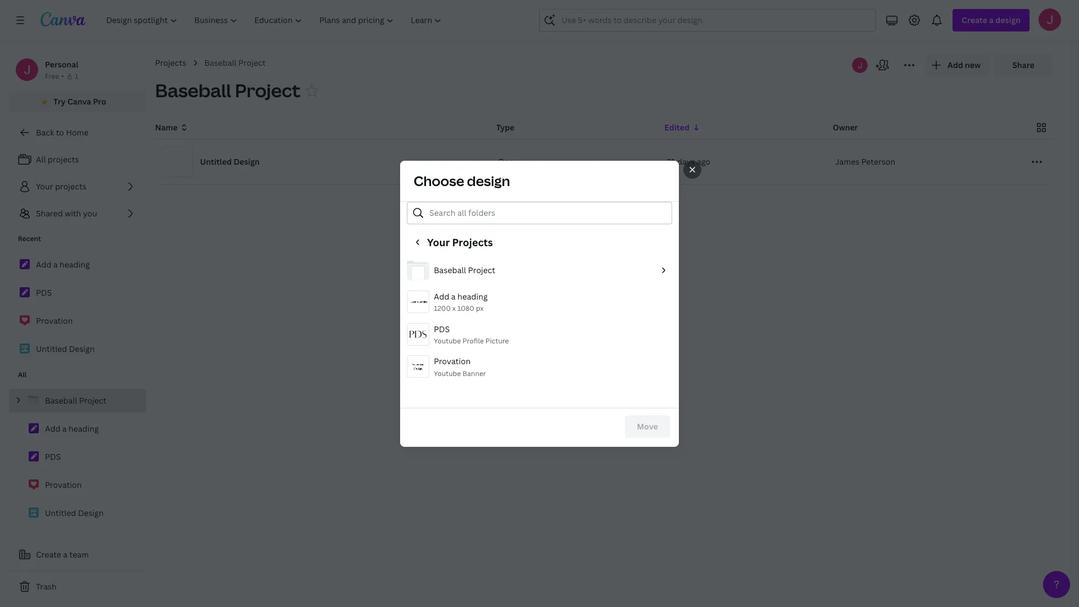 Task type: vqa. For each thing, say whether or not it's contained in the screenshot.
about to the bottom
no



Task type: locate. For each thing, give the bounding box(es) containing it.
0 vertical spatial all
[[36, 154, 46, 165]]

1 vertical spatial add
[[434, 291, 449, 302]]

your projects
[[36, 181, 86, 192]]

1 vertical spatial add a heading link
[[9, 417, 146, 441]]

1 vertical spatial untitled design
[[36, 343, 95, 354]]

1 vertical spatial add a heading
[[45, 423, 99, 434]]

untitled design inside 'list'
[[36, 343, 95, 354]]

youtube left profile
[[434, 336, 461, 345]]

projects
[[48, 154, 79, 165], [55, 181, 86, 192]]

1 youtube from the top
[[434, 336, 461, 345]]

projects up with
[[55, 181, 86, 192]]

1 vertical spatial youtube
[[434, 368, 461, 378]]

home
[[66, 127, 89, 138]]

0 vertical spatial untitled design
[[200, 156, 260, 167]]

create
[[36, 549, 61, 560]]

youtube left banner
[[434, 368, 461, 378]]

project
[[239, 57, 266, 68], [235, 78, 301, 102], [468, 264, 495, 275], [79, 395, 106, 406]]

None search field
[[539, 9, 877, 31]]

2 provation link from the top
[[9, 473, 146, 497]]

type
[[496, 122, 515, 133]]

baseball
[[204, 57, 237, 68], [155, 78, 231, 102], [434, 264, 466, 275], [45, 395, 77, 406]]

0 vertical spatial projects
[[48, 154, 79, 165]]

2 add a heading link from the top
[[9, 417, 146, 441]]

projects
[[155, 57, 186, 68], [452, 235, 493, 249]]

list containing all projects
[[9, 148, 146, 225]]

name
[[155, 122, 178, 133]]

top level navigation element
[[99, 9, 452, 31]]

0 vertical spatial design
[[234, 156, 260, 167]]

1 vertical spatial untitled design link
[[9, 501, 146, 525]]

0 vertical spatial your
[[36, 181, 53, 192]]

0 vertical spatial pds link
[[9, 281, 146, 305]]

projects down back to home
[[48, 154, 79, 165]]

add a heading link
[[9, 253, 146, 277], [9, 417, 146, 441]]

1 horizontal spatial baseball project button
[[407, 259, 668, 285]]

0 vertical spatial untitled design link
[[9, 337, 146, 361]]

try canva pro
[[53, 96, 106, 107]]

youtube inside provation youtube banner
[[434, 368, 461, 378]]

1 horizontal spatial projects
[[452, 235, 493, 249]]

baseball project button
[[155, 78, 301, 103], [407, 259, 668, 285]]

profile
[[463, 336, 484, 345]]

canva
[[67, 96, 91, 107]]

2 vertical spatial design
[[78, 508, 104, 518]]

1 pds link from the top
[[9, 281, 146, 305]]

provation
[[36, 315, 73, 326], [434, 356, 471, 366], [45, 479, 82, 490]]

1 vertical spatial pds link
[[9, 445, 146, 469]]

banner
[[463, 368, 486, 378]]

a
[[53, 259, 58, 270], [451, 291, 456, 302], [62, 423, 67, 434], [63, 549, 68, 560]]

all projects
[[36, 154, 79, 165]]

youtube
[[434, 336, 461, 345], [434, 368, 461, 378]]

all
[[36, 154, 46, 165], [18, 370, 27, 379]]

to
[[56, 127, 64, 138]]

1 horizontal spatial baseball project link
[[204, 57, 266, 69]]

move button
[[625, 415, 670, 438]]

untitled design
[[200, 156, 260, 167], [36, 343, 95, 354], [45, 508, 104, 518]]

design
[[234, 156, 260, 167], [69, 343, 95, 354], [78, 508, 104, 518]]

1 vertical spatial your
[[427, 235, 450, 249]]

peterson
[[861, 156, 896, 167]]

2 vertical spatial untitled design
[[45, 508, 104, 518]]

create a team button
[[9, 544, 146, 566]]

your for your projects
[[427, 235, 450, 249]]

0 horizontal spatial baseball project button
[[155, 78, 301, 103]]

pds link
[[9, 281, 146, 305], [9, 445, 146, 469]]

projects for your projects
[[55, 181, 86, 192]]

your inside your projects link
[[36, 181, 53, 192]]

you
[[83, 208, 97, 219]]

pro
[[93, 96, 106, 107]]

personal
[[45, 59, 78, 70]]

your
[[36, 181, 53, 192], [427, 235, 450, 249]]

try canva pro button
[[9, 91, 146, 112]]

0 vertical spatial add a heading link
[[9, 253, 146, 277]]

0 vertical spatial youtube
[[434, 336, 461, 345]]

0 vertical spatial provation link
[[9, 309, 146, 333]]

baseball project
[[204, 57, 266, 68], [155, 78, 301, 102], [434, 264, 495, 275], [45, 395, 106, 406]]

1 vertical spatial baseball project button
[[407, 259, 668, 285]]

move
[[637, 421, 658, 431]]

1 untitled design link from the top
[[9, 337, 146, 361]]

•
[[61, 71, 64, 81]]

ago
[[697, 156, 710, 167]]

projects link
[[155, 57, 186, 69]]

untitled
[[200, 156, 232, 167], [36, 343, 67, 354], [45, 508, 76, 518]]

back
[[36, 127, 54, 138]]

trash link
[[9, 576, 146, 598]]

1 vertical spatial provation
[[434, 356, 471, 366]]

untitled design link
[[9, 337, 146, 361], [9, 501, 146, 525]]

Search all folders search field
[[429, 202, 665, 223]]

0 vertical spatial projects
[[155, 57, 186, 68]]

heading
[[60, 259, 90, 270], [458, 291, 488, 302], [69, 423, 99, 434]]

1 vertical spatial projects
[[55, 181, 86, 192]]

add a heading
[[36, 259, 90, 270], [45, 423, 99, 434]]

list
[[9, 148, 146, 225], [9, 253, 146, 361], [400, 254, 675, 383], [9, 389, 146, 525]]

youtube inside pds youtube profile picture
[[434, 336, 461, 345]]

provation link
[[9, 309, 146, 333], [9, 473, 146, 497]]

your projects
[[427, 235, 493, 249]]

0 vertical spatial add a heading
[[36, 259, 90, 270]]

share
[[1013, 60, 1035, 70]]

edited button
[[665, 121, 701, 134]]

2 youtube from the top
[[434, 368, 461, 378]]

1 vertical spatial projects
[[452, 235, 493, 249]]

1 vertical spatial provation link
[[9, 473, 146, 497]]

all projects link
[[9, 148, 146, 171]]

all inside all projects link
[[36, 154, 46, 165]]

1 vertical spatial all
[[18, 370, 27, 379]]

2 vertical spatial pds
[[45, 451, 61, 462]]

picture
[[486, 336, 509, 345]]

0 vertical spatial baseball project link
[[204, 57, 266, 69]]

recent
[[18, 234, 41, 243]]

0 horizontal spatial all
[[18, 370, 27, 379]]

1 horizontal spatial all
[[36, 154, 46, 165]]

1 vertical spatial heading
[[458, 291, 488, 302]]

share button
[[994, 54, 1053, 76]]

0 vertical spatial pds
[[36, 287, 52, 298]]

21
[[667, 156, 675, 167]]

0 horizontal spatial your
[[36, 181, 53, 192]]

1
[[75, 71, 78, 81]]

1 horizontal spatial your
[[427, 235, 450, 249]]

1 vertical spatial baseball project link
[[9, 389, 146, 413]]

baseball project link
[[204, 57, 266, 69], [9, 389, 146, 413]]

add
[[36, 259, 51, 270], [434, 291, 449, 302], [45, 423, 60, 434]]

2 vertical spatial heading
[[69, 423, 99, 434]]

2 vertical spatial add
[[45, 423, 60, 434]]

provation inside provation youtube banner
[[434, 356, 471, 366]]

add inside "add a heading 1200 x 1080 px"
[[434, 291, 449, 302]]

your for your projects
[[36, 181, 53, 192]]

1 provation link from the top
[[9, 309, 146, 333]]

1 vertical spatial pds
[[434, 323, 450, 334]]

pds
[[36, 287, 52, 298], [434, 323, 450, 334], [45, 451, 61, 462]]



Task type: describe. For each thing, give the bounding box(es) containing it.
1080
[[457, 303, 474, 313]]

baseball project inside "link"
[[45, 395, 106, 406]]

all for all projects
[[36, 154, 46, 165]]

design
[[467, 171, 510, 190]]

0 horizontal spatial baseball project link
[[9, 389, 146, 413]]

provation youtube banner
[[434, 356, 486, 378]]

youtube for pds
[[434, 336, 461, 345]]

youtube for provation
[[434, 368, 461, 378]]

1200
[[434, 303, 451, 313]]

2 untitled design link from the top
[[9, 501, 146, 525]]

1 vertical spatial design
[[69, 343, 95, 354]]

0 horizontal spatial projects
[[155, 57, 186, 68]]

back to home
[[36, 127, 89, 138]]

all for all
[[18, 370, 27, 379]]

2 pds link from the top
[[9, 445, 146, 469]]

name button
[[155, 121, 189, 134]]

0 vertical spatial provation
[[36, 315, 73, 326]]

a inside "add a heading 1200 x 1080 px"
[[451, 291, 456, 302]]

add a heading 1200 x 1080 px
[[434, 291, 488, 313]]

shared with you link
[[9, 202, 146, 225]]

21 days ago
[[667, 156, 710, 167]]

2 vertical spatial provation
[[45, 479, 82, 490]]

back to home link
[[9, 121, 146, 144]]

1 vertical spatial untitled
[[36, 343, 67, 354]]

choose design
[[414, 171, 510, 190]]

free
[[45, 71, 59, 81]]

shared
[[36, 208, 63, 219]]

untitled design for second untitled design link from the bottom
[[36, 343, 95, 354]]

untitled design for 2nd untitled design link from the top
[[45, 508, 104, 518]]

projects for all projects
[[48, 154, 79, 165]]

edited
[[665, 122, 690, 133]]

with
[[65, 208, 81, 219]]

free •
[[45, 71, 64, 81]]

pds inside pds youtube profile picture
[[434, 323, 450, 334]]

doc
[[499, 156, 514, 167]]

baseball project inside button
[[434, 264, 495, 275]]

0 vertical spatial add
[[36, 259, 51, 270]]

a inside button
[[63, 549, 68, 560]]

0 vertical spatial untitled
[[200, 156, 232, 167]]

your projects link
[[9, 175, 146, 198]]

team
[[69, 549, 89, 560]]

list containing add a heading
[[9, 253, 146, 361]]

james
[[835, 156, 860, 167]]

james peterson
[[835, 156, 896, 167]]

create a team
[[36, 549, 89, 560]]

trash
[[36, 581, 57, 592]]

x
[[452, 303, 456, 313]]

0 vertical spatial heading
[[60, 259, 90, 270]]

days
[[677, 156, 695, 167]]

px
[[476, 303, 484, 313]]

1 add a heading link from the top
[[9, 253, 146, 277]]

choose
[[414, 171, 464, 190]]

2 vertical spatial untitled
[[45, 508, 76, 518]]

try
[[53, 96, 66, 107]]

0 vertical spatial baseball project button
[[155, 78, 301, 103]]

shared with you
[[36, 208, 97, 219]]

heading inside "add a heading 1200 x 1080 px"
[[458, 291, 488, 302]]

pds youtube profile picture
[[434, 323, 509, 345]]

owner
[[833, 122, 858, 133]]



